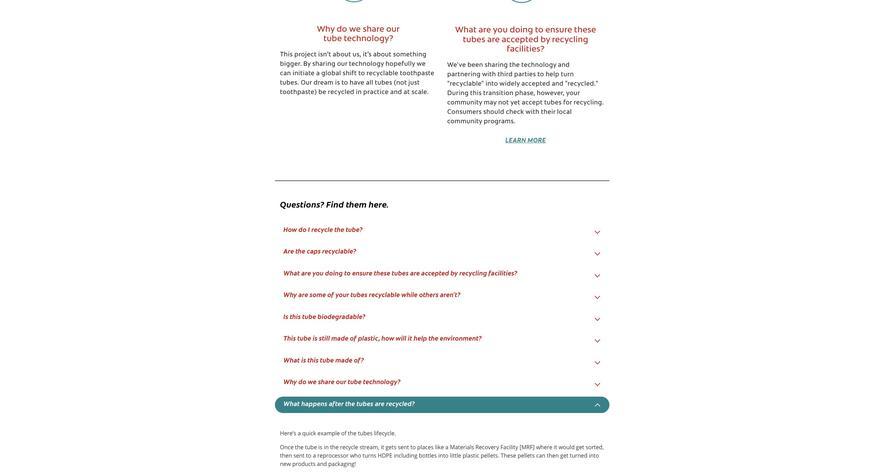 Task type: describe. For each thing, give the bounding box(es) containing it.
by
[[303, 61, 311, 68]]

not
[[499, 100, 509, 106]]

0 vertical spatial doing
[[510, 26, 533, 35]]

our inside "why do we share our tube technology?"
[[386, 25, 400, 34]]

0 vertical spatial by
[[541, 36, 550, 44]]

tube right is
[[302, 312, 316, 321]]

what inside the what are you doing to ensure these tubes are accepted by recycling facilities?
[[455, 26, 477, 35]]

bigger.
[[280, 61, 302, 68]]

us,
[[353, 52, 362, 58]]

tube?
[[346, 225, 363, 234]]

recycling.
[[574, 100, 604, 106]]

are
[[284, 247, 294, 256]]

0 vertical spatial why do we share our tube technology?
[[317, 25, 400, 43]]

products
[[293, 461, 316, 468]]

for
[[564, 100, 572, 106]]

1 horizontal spatial of
[[341, 430, 347, 438]]

tubes inside we've been sharing the technology and partnering with third parties to help turn "recyclable" into widely accepted and "recycled." during this transition phase, however, your community may not yet accept tubes for recycling. consumers should check with their local community programs.
[[545, 100, 562, 106]]

facilities? inside the what are you doing to ensure these tubes are accepted by recycling facilities?
[[507, 45, 545, 54]]

1 horizontal spatial this
[[308, 356, 319, 365]]

0 horizontal spatial with
[[482, 72, 496, 78]]

what is this tube made of? button
[[284, 356, 364, 365]]

0 horizontal spatial recycle
[[312, 225, 333, 234]]

1 horizontal spatial sent
[[398, 444, 409, 452]]

turns
[[363, 452, 377, 460]]

recyclable inside this project isn't about us, it's about something bigger. by sharing our technology hopefully we can initiate a global shift to recyclable toothpaste tubes. our dream is to have all tubes (not just toothpaste) be recycled in practice and at scale.
[[367, 71, 399, 77]]

to inside the what are you doing to ensure these tubes are accepted by recycling facilities?
[[535, 26, 544, 35]]

2 vertical spatial our
[[336, 378, 347, 386]]

how do i recycle the tube? button
[[284, 225, 363, 234]]

this for this tube is still made of plastic, how will it help the environment?
[[284, 334, 296, 343]]

how
[[382, 334, 395, 343]]

some
[[310, 290, 326, 299]]

do inside "why do we share our tube technology?"
[[337, 25, 347, 34]]

we've been sharing the technology and partnering with third parties to help turn "recyclable" into widely accepted and "recycled." during this transition phase, however, your community may not yet accept tubes for recycling. consumers should check with their local community programs.
[[448, 62, 604, 125]]

tube inside once the tube is in the recycle stream, it gets sent to places like a materials recovery facility [mrf] where it would get sorted, then sent to a reprocessor who turns hdpe including bottles into little plastic pellets. these pellets can then get turned into new products and packaging!
[[305, 444, 317, 452]]

accept
[[522, 100, 543, 106]]

what for what are you doing to ensure these tubes are accepted by recycling facilities? button
[[284, 269, 300, 277]]

stream,
[[360, 444, 380, 452]]

turned
[[570, 452, 588, 460]]

technology inside this project isn't about us, it's about something bigger. by sharing our technology hopefully we can initiate a global shift to recyclable toothpaste tubes. our dream is to have all tubes (not just toothpaste) be recycled in practice and at scale.
[[349, 61, 384, 68]]

1 horizontal spatial ensure
[[546, 26, 573, 35]]

tube down still
[[320, 356, 334, 365]]

once
[[280, 444, 294, 452]]

technology? inside "why do we share our tube technology?"
[[344, 35, 394, 43]]

a inside this project isn't about us, it's about something bigger. by sharing our technology hopefully we can initiate a global shift to recyclable toothpaste tubes. our dream is to have all tubes (not just toothpaste) be recycled in practice and at scale.
[[316, 71, 320, 77]]

tubes.
[[280, 80, 299, 86]]

environment?
[[440, 334, 482, 343]]

why are some of your tubes recyclable while others aren't?
[[284, 290, 461, 299]]

lifecycle.
[[374, 430, 396, 438]]

pellets.
[[481, 452, 500, 460]]

"recyclable"
[[448, 81, 484, 87]]

tube inside "why do we share our tube technology?"
[[324, 35, 342, 43]]

this tube is still made of plastic, how will it help the environment?
[[284, 334, 482, 343]]

consumers
[[448, 109, 482, 116]]

example
[[318, 430, 340, 438]]

in inside once the tube is in the recycle stream, it gets sent to places like a materials recovery facility [mrf] where it would get sorted, then sent to a reprocessor who turns hdpe including bottles into little plastic pellets. these pellets can then get turned into new products and packaging!
[[324, 444, 329, 452]]

1 vertical spatial ensure
[[352, 269, 373, 277]]

2 vertical spatial we
[[308, 378, 317, 386]]

we inside "why do we share our tube technology?"
[[349, 25, 361, 34]]

what happens after the tubes are recycled?
[[284, 399, 415, 408]]

materials
[[450, 444, 474, 452]]

1 vertical spatial this
[[290, 312, 301, 321]]

turn
[[561, 72, 574, 78]]

made for of?
[[336, 356, 353, 365]]

i
[[308, 225, 310, 234]]

0 horizontal spatial get
[[561, 452, 569, 460]]

2 about from the left
[[373, 52, 392, 58]]

0 horizontal spatial help
[[414, 334, 427, 343]]

project
[[295, 52, 317, 58]]

0 horizontal spatial into
[[439, 452, 449, 460]]

phase,
[[515, 91, 536, 97]]

into inside we've been sharing the technology and partnering with third parties to help turn "recyclable" into widely accepted and "recycled." during this transition phase, however, your community may not yet accept tubes for recycling. consumers should check with their local community programs.
[[486, 81, 498, 87]]

1 about from the left
[[333, 52, 351, 58]]

accepted inside we've been sharing the technology and partnering with third parties to help turn "recyclable" into widely accepted and "recycled." during this transition phase, however, your community may not yet accept tubes for recycling. consumers should check with their local community programs.
[[522, 81, 551, 87]]

1 vertical spatial technology?
[[363, 378, 401, 386]]

recycle inside once the tube is in the recycle stream, it gets sent to places like a materials recovery facility [mrf] where it would get sorted, then sent to a reprocessor who turns hdpe including bottles into little plastic pellets. these pellets can then get turned into new products and packaging!
[[340, 444, 358, 452]]

who
[[350, 452, 361, 460]]

do for "how do i recycle the tube?" button
[[299, 225, 307, 234]]

1 vertical spatial these
[[374, 269, 391, 277]]

however,
[[537, 91, 565, 97]]

toothpaste)
[[280, 90, 317, 96]]

transition
[[484, 91, 514, 97]]

1 horizontal spatial get
[[576, 444, 585, 452]]

2 vertical spatial accepted
[[422, 269, 449, 277]]

can inside this project isn't about us, it's about something bigger. by sharing our technology hopefully we can initiate a global shift to recyclable toothpaste tubes. our dream is to have all tubes (not just toothpaste) be recycled in practice and at scale.
[[280, 71, 291, 77]]

a right 'like'
[[446, 444, 449, 452]]

like
[[435, 444, 444, 452]]

0 vertical spatial what are you doing to ensure these tubes are accepted by recycling facilities?
[[455, 26, 597, 54]]

the up the 'reprocessor'
[[330, 444, 339, 452]]

in inside this project isn't about us, it's about something bigger. by sharing our technology hopefully we can initiate a global shift to recyclable toothpaste tubes. our dream is to have all tubes (not just toothpaste) be recycled in practice and at scale.
[[356, 90, 362, 96]]

sharing technology image
[[336, 0, 381, 2]]

the inside we've been sharing the technology and partnering with third parties to help turn "recyclable" into widely accepted and "recycled." during this transition phase, however, your community may not yet accept tubes for recycling. consumers should check with their local community programs.
[[510, 62, 520, 69]]

hdpe
[[378, 452, 393, 460]]

plastic
[[463, 452, 480, 460]]

packaging!
[[329, 461, 356, 468]]

we've
[[448, 62, 466, 69]]

tubes right after
[[357, 399, 374, 408]]

facility
[[501, 444, 518, 452]]

to down recyclable?
[[344, 269, 351, 277]]

new
[[280, 461, 291, 468]]

the up who
[[348, 430, 357, 438]]

are the caps recyclable? button
[[284, 247, 356, 256]]

happens
[[302, 399, 328, 408]]

learn more
[[506, 136, 546, 144]]

be
[[319, 90, 327, 96]]

tubes inside the what are you doing to ensure these tubes are accepted by recycling facilities?
[[463, 36, 486, 44]]

what happens after the tubes are recycled? button
[[284, 399, 415, 408]]

little
[[450, 452, 461, 460]]

1 vertical spatial of
[[350, 334, 357, 343]]

tubes up stream, on the bottom left
[[358, 430, 373, 438]]

learn more link
[[497, 133, 555, 147]]

during
[[448, 91, 469, 97]]

check
[[506, 109, 524, 116]]

this project isn't about us, it's about something bigger. by sharing our technology hopefully we can initiate a global shift to recyclable toothpaste tubes. our dream is to have all tubes (not just toothpaste) be recycled in practice and at scale.
[[280, 52, 435, 96]]

1 horizontal spatial with
[[526, 109, 540, 116]]

how do i recycle the tube?
[[284, 225, 363, 234]]

1 horizontal spatial you
[[493, 26, 508, 35]]

shift
[[343, 71, 357, 77]]

this inside we've been sharing the technology and partnering with third parties to help turn "recyclable" into widely accepted and "recycled." during this transition phase, however, your community may not yet accept tubes for recycling. consumers should check with their local community programs.
[[471, 91, 482, 97]]

(not
[[394, 80, 407, 86]]

reprocessor
[[318, 452, 349, 460]]

after recycle image
[[503, 0, 549, 3]]

the right after
[[345, 399, 355, 408]]

1 vertical spatial what are you doing to ensure these tubes are accepted by recycling facilities?
[[284, 269, 518, 277]]

what for what happens after the tubes are recycled? button
[[284, 399, 300, 408]]

questions? find them here.
[[280, 198, 389, 210]]

your inside we've been sharing the technology and partnering with third parties to help turn "recyclable" into widely accepted and "recycled." during this transition phase, however, your community may not yet accept tubes for recycling. consumers should check with their local community programs.
[[566, 91, 580, 97]]

0 horizontal spatial it
[[381, 444, 384, 452]]

recycled
[[328, 90, 355, 96]]

is
[[284, 312, 289, 321]]

sharing inside this project isn't about us, it's about something bigger. by sharing our technology hopefully we can initiate a global shift to recyclable toothpaste tubes. our dream is to have all tubes (not just toothpaste) be recycled in practice and at scale.
[[312, 61, 336, 68]]

tubes up the biodegradable? at bottom
[[351, 290, 368, 299]]

at
[[404, 90, 410, 96]]

more
[[528, 136, 546, 144]]

toothpaste
[[400, 71, 435, 77]]



Task type: vqa. For each thing, say whether or not it's contained in the screenshot.
rightmost WITH
yes



Task type: locate. For each thing, give the bounding box(es) containing it.
1 horizontal spatial by
[[541, 36, 550, 44]]

1 vertical spatial why do we share our tube technology?
[[284, 378, 401, 386]]

0 horizontal spatial of
[[328, 290, 334, 299]]

once the tube is in the recycle stream, it gets sent to places like a materials recovery facility [mrf] where it would get sorted, then sent to a reprocessor who turns hdpe including bottles into little plastic pellets. these pellets can then get turned into new products and packaging!
[[280, 444, 604, 468]]

1 vertical spatial recyclable
[[369, 290, 400, 299]]

it
[[408, 334, 413, 343], [381, 444, 384, 452], [554, 444, 558, 452]]

1 vertical spatial with
[[526, 109, 540, 116]]

sharing down "isn't"
[[312, 61, 336, 68]]

can up 'tubes.'
[[280, 71, 291, 77]]

in down have
[[356, 90, 362, 96]]

with
[[482, 72, 496, 78], [526, 109, 540, 116]]

technology? up recycled?
[[363, 378, 401, 386]]

been
[[468, 62, 483, 69]]

recycle right i
[[312, 225, 333, 234]]

by
[[541, 36, 550, 44], [451, 269, 458, 277]]

find
[[326, 198, 344, 210]]

their
[[541, 109, 556, 116]]

caps
[[307, 247, 321, 256]]

our
[[386, 25, 400, 34], [337, 61, 348, 68], [336, 378, 347, 386]]

this up bigger.
[[280, 52, 293, 58]]

get down would
[[561, 452, 569, 460]]

initiate
[[293, 71, 315, 77]]

biodegradable?
[[318, 312, 366, 321]]

what are you doing to ensure these tubes are accepted by recycling facilities? button
[[284, 269, 518, 277]]

made for of
[[332, 334, 349, 343]]

do for why do we share our tube technology? button
[[299, 378, 307, 386]]

and inside this project isn't about us, it's about something bigger. by sharing our technology hopefully we can initiate a global shift to recyclable toothpaste tubes. our dream is to have all tubes (not just toothpaste) be recycled in practice and at scale.
[[391, 90, 402, 96]]

0 vertical spatial this
[[280, 52, 293, 58]]

doing down after recycle 'image'
[[510, 26, 533, 35]]

do left i
[[299, 225, 307, 234]]

1 vertical spatial why
[[284, 290, 297, 299]]

what for 'what is this tube made of?' button
[[284, 356, 300, 365]]

dream
[[314, 80, 334, 86]]

0 horizontal spatial we
[[308, 378, 317, 386]]

local
[[557, 109, 572, 116]]

recyclable up all
[[367, 71, 399, 77]]

get up turned
[[576, 444, 585, 452]]

it left the gets
[[381, 444, 384, 452]]

1 vertical spatial you
[[313, 269, 324, 277]]

of right example
[[341, 430, 347, 438]]

while
[[402, 290, 418, 299]]

1 vertical spatial share
[[318, 378, 335, 386]]

sorted,
[[586, 444, 604, 452]]

the right are
[[296, 247, 306, 256]]

what is this tube made of?
[[284, 356, 364, 365]]

share up it's
[[363, 25, 385, 34]]

you
[[493, 26, 508, 35], [313, 269, 324, 277]]

2 horizontal spatial of
[[350, 334, 357, 343]]

we inside this project isn't about us, it's about something bigger. by sharing our technology hopefully we can initiate a global shift to recyclable toothpaste tubes. our dream is to have all tubes (not just toothpaste) be recycled in practice and at scale.
[[417, 61, 426, 68]]

this for this project isn't about us, it's about something bigger. by sharing our technology hopefully we can initiate a global shift to recyclable toothpaste tubes. our dream is to have all tubes (not just toothpaste) be recycled in practice and at scale.
[[280, 52, 293, 58]]

0 vertical spatial community
[[448, 100, 483, 106]]

1 vertical spatial we
[[417, 61, 426, 68]]

where
[[536, 444, 553, 452]]

plastic,
[[358, 334, 380, 343]]

1 horizontal spatial in
[[356, 90, 362, 96]]

sent up products
[[294, 452, 305, 460]]

and inside once the tube is in the recycle stream, it gets sent to places like a materials recovery facility [mrf] where it would get sorted, then sent to a reprocessor who turns hdpe including bottles into little plastic pellets. these pellets can then get turned into new products and packaging!
[[317, 461, 327, 468]]

1 vertical spatial get
[[561, 452, 569, 460]]

1 horizontal spatial these
[[574, 26, 597, 35]]

others
[[419, 290, 439, 299]]

made
[[332, 334, 349, 343], [336, 356, 353, 365]]

0 horizontal spatial then
[[280, 452, 292, 460]]

here's
[[280, 430, 296, 438]]

technology? up it's
[[344, 35, 394, 43]]

our inside this project isn't about us, it's about something bigger. by sharing our technology hopefully we can initiate a global shift to recyclable toothpaste tubes. our dream is to have all tubes (not just toothpaste) be recycled in practice and at scale.
[[337, 61, 348, 68]]

1 vertical spatial help
[[414, 334, 427, 343]]

our up shift
[[337, 61, 348, 68]]

a left 'quick'
[[298, 430, 301, 438]]

into up transition at top right
[[486, 81, 498, 87]]

1 vertical spatial community
[[448, 119, 483, 125]]

of left plastic,
[[350, 334, 357, 343]]

and down the 'reprocessor'
[[317, 461, 327, 468]]

1 horizontal spatial then
[[547, 452, 559, 460]]

into down 'like'
[[439, 452, 449, 460]]

2 vertical spatial why
[[284, 378, 297, 386]]

here's a quick example of the tubes lifecycle.
[[280, 430, 396, 438]]

this down is
[[284, 334, 296, 343]]

to right parties
[[538, 72, 544, 78]]

a
[[316, 71, 320, 77], [298, 430, 301, 438], [446, 444, 449, 452], [313, 452, 316, 460]]

we up happens
[[308, 378, 317, 386]]

and up the turn
[[558, 62, 570, 69]]

global
[[322, 71, 341, 77]]

0 horizontal spatial by
[[451, 269, 458, 277]]

then up new
[[280, 452, 292, 460]]

this
[[280, 52, 293, 58], [284, 334, 296, 343]]

our up after
[[336, 378, 347, 386]]

yet
[[511, 100, 521, 106]]

technology down it's
[[349, 61, 384, 68]]

2 community from the top
[[448, 119, 483, 125]]

gets
[[386, 444, 397, 452]]

have
[[350, 80, 365, 86]]

recycling inside the what are you doing to ensure these tubes are accepted by recycling facilities?
[[552, 36, 589, 44]]

1 vertical spatial facilities?
[[489, 269, 518, 277]]

recycle
[[312, 225, 333, 234], [340, 444, 358, 452]]

technology inside we've been sharing the technology and partnering with third parties to help turn "recyclable" into widely accepted and "recycled." during this transition phase, however, your community may not yet accept tubes for recycling. consumers should check with their local community programs.
[[522, 62, 557, 69]]

and up however,
[[552, 81, 564, 87]]

it left would
[[554, 444, 558, 452]]

parties
[[515, 72, 536, 78]]

is inside once the tube is in the recycle stream, it gets sent to places like a materials recovery facility [mrf] where it would get sorted, then sent to a reprocessor who turns hdpe including bottles into little plastic pellets. these pellets can then get turned into new products and packaging!
[[319, 444, 323, 452]]

about right it's
[[373, 52, 392, 58]]

0 horizontal spatial can
[[280, 71, 291, 77]]

1 horizontal spatial sharing
[[485, 62, 508, 69]]

1 horizontal spatial recycle
[[340, 444, 358, 452]]

0 vertical spatial accepted
[[502, 36, 539, 44]]

0 horizontal spatial sharing
[[312, 61, 336, 68]]

tubes down however,
[[545, 100, 562, 106]]

to up products
[[306, 452, 312, 460]]

recycle up who
[[340, 444, 358, 452]]

0 horizontal spatial your
[[336, 290, 349, 299]]

0 horizontal spatial this
[[290, 312, 301, 321]]

0 vertical spatial of
[[328, 290, 334, 299]]

scale.
[[412, 90, 429, 96]]

these
[[501, 452, 517, 460]]

then down where at the bottom right of the page
[[547, 452, 559, 460]]

2 vertical spatial of
[[341, 430, 347, 438]]

0 horizontal spatial doing
[[325, 269, 343, 277]]

into
[[486, 81, 498, 87], [439, 452, 449, 460], [589, 452, 599, 460]]

sharing up third
[[485, 62, 508, 69]]

is this tube biodegradable?
[[284, 312, 366, 321]]

0 vertical spatial share
[[363, 25, 385, 34]]

the right once
[[295, 444, 304, 452]]

1 vertical spatial do
[[299, 225, 307, 234]]

1 horizontal spatial recycling
[[552, 36, 589, 44]]

0 vertical spatial recycling
[[552, 36, 589, 44]]

0 horizontal spatial sent
[[294, 452, 305, 460]]

in
[[356, 90, 362, 96], [324, 444, 329, 452]]

tubes up been
[[463, 36, 486, 44]]

your
[[566, 91, 580, 97], [336, 290, 349, 299]]

sharing inside we've been sharing the technology and partnering with third parties to help turn "recyclable" into widely accepted and "recycled." during this transition phase, however, your community may not yet accept tubes for recycling. consumers should check with their local community programs.
[[485, 62, 508, 69]]

what
[[455, 26, 477, 35], [284, 269, 300, 277], [284, 356, 300, 365], [284, 399, 300, 408]]

learn
[[506, 136, 526, 144]]

may
[[484, 100, 497, 106]]

our up something
[[386, 25, 400, 34]]

to up have
[[359, 71, 365, 77]]

tube down of?
[[348, 378, 362, 386]]

should
[[484, 109, 505, 116]]

with left third
[[482, 72, 496, 78]]

programs.
[[484, 119, 516, 125]]

0 vertical spatial sent
[[398, 444, 409, 452]]

practice
[[364, 90, 389, 96]]

0 horizontal spatial in
[[324, 444, 329, 452]]

sent up 'including'
[[398, 444, 409, 452]]

into down sorted,
[[589, 452, 599, 460]]

to down after recycle 'image'
[[535, 26, 544, 35]]

about left us,
[[333, 52, 351, 58]]

tube left still
[[298, 334, 311, 343]]

0 vertical spatial with
[[482, 72, 496, 78]]

0 horizontal spatial these
[[374, 269, 391, 277]]

third
[[498, 72, 513, 78]]

community up consumers
[[448, 100, 483, 106]]

here.
[[369, 198, 389, 210]]

0 horizontal spatial about
[[333, 52, 351, 58]]

we up toothpaste at the left top of page
[[417, 61, 426, 68]]

1 vertical spatial sent
[[294, 452, 305, 460]]

0 vertical spatial made
[[332, 334, 349, 343]]

0 vertical spatial get
[[576, 444, 585, 452]]

your up the biodegradable? at bottom
[[336, 290, 349, 299]]

tubes up practice
[[375, 80, 393, 86]]

0 vertical spatial in
[[356, 90, 362, 96]]

2 vertical spatial do
[[299, 378, 307, 386]]

do up happens
[[299, 378, 307, 386]]

1 horizontal spatial about
[[373, 52, 392, 58]]

can down where at the bottom right of the page
[[537, 452, 546, 460]]

the left environment?
[[429, 334, 439, 343]]

recyclable left while
[[369, 290, 400, 299]]

these
[[574, 26, 597, 35], [374, 269, 391, 277]]

0 vertical spatial we
[[349, 25, 361, 34]]

can inside once the tube is in the recycle stream, it gets sent to places like a materials recovery facility [mrf] where it would get sorted, then sent to a reprocessor who turns hdpe including bottles into little plastic pellets. these pellets can then get turned into new products and packaging!
[[537, 452, 546, 460]]

0 horizontal spatial recycling
[[460, 269, 487, 277]]

of?
[[354, 356, 364, 365]]

0 vertical spatial do
[[337, 25, 347, 34]]

0 vertical spatial recycle
[[312, 225, 333, 234]]

in up the 'reprocessor'
[[324, 444, 329, 452]]

are the caps recyclable?
[[284, 247, 356, 256]]

including
[[394, 452, 418, 460]]

made left of?
[[336, 356, 353, 365]]

1 vertical spatial by
[[451, 269, 458, 277]]

0 vertical spatial why
[[317, 25, 335, 34]]

why for why are some of your tubes recyclable while others aren't?
[[284, 290, 297, 299]]

1 horizontal spatial share
[[363, 25, 385, 34]]

doing down recyclable?
[[325, 269, 343, 277]]

is this tube biodegradable? button
[[284, 312, 366, 321]]

tube up "isn't"
[[324, 35, 342, 43]]

recyclable?
[[322, 247, 356, 256]]

0 vertical spatial facilities?
[[507, 45, 545, 54]]

with down accept
[[526, 109, 540, 116]]

0 vertical spatial ensure
[[546, 26, 573, 35]]

partnering
[[448, 72, 481, 78]]

tubes up while
[[392, 269, 409, 277]]

about
[[333, 52, 351, 58], [373, 52, 392, 58]]

share inside "why do we share our tube technology?"
[[363, 25, 385, 34]]

why do we share our tube technology? up us,
[[317, 25, 400, 43]]

do down sharing technology image
[[337, 25, 347, 34]]

why for why do we share our tube technology?
[[284, 378, 297, 386]]

why do we share our tube technology?
[[317, 25, 400, 43], [284, 378, 401, 386]]

1 vertical spatial can
[[537, 452, 546, 460]]

help
[[546, 72, 560, 78], [414, 334, 427, 343]]

to up recycled
[[342, 80, 348, 86]]

1 horizontal spatial it
[[408, 334, 413, 343]]

why do we share our tube technology? button
[[284, 378, 401, 386]]

how
[[284, 225, 297, 234]]

a up 'dream'
[[316, 71, 320, 77]]

1 horizontal spatial technology
[[522, 62, 557, 69]]

and down (not
[[391, 90, 402, 96]]

sent
[[398, 444, 409, 452], [294, 452, 305, 460]]

will
[[396, 334, 407, 343]]

1 vertical spatial our
[[337, 61, 348, 68]]

the up third
[[510, 62, 520, 69]]

to inside we've been sharing the technology and partnering with third parties to help turn "recyclable" into widely accepted and "recycled." during this transition phase, however, your community may not yet accept tubes for recycling. consumers should check with their local community programs.
[[538, 72, 544, 78]]

help right will
[[414, 334, 427, 343]]

2 vertical spatial this
[[308, 356, 319, 365]]

places
[[418, 444, 434, 452]]

0 vertical spatial these
[[574, 26, 597, 35]]

1 vertical spatial recycling
[[460, 269, 487, 277]]

1 horizontal spatial into
[[486, 81, 498, 87]]

to up 'including'
[[411, 444, 416, 452]]

would
[[559, 444, 575, 452]]

help left the turn
[[546, 72, 560, 78]]

why do we share our tube technology? up after
[[284, 378, 401, 386]]

[mrf]
[[520, 444, 535, 452]]

your up the for
[[566, 91, 580, 97]]

this tube is still made of plastic, how will it help the environment? button
[[284, 334, 482, 343]]

share
[[363, 25, 385, 34], [318, 378, 335, 386]]

recyclable
[[367, 71, 399, 77], [369, 290, 400, 299]]

this inside this project isn't about us, it's about something bigger. by sharing our technology hopefully we can initiate a global shift to recyclable toothpaste tubes. our dream is to have all tubes (not just toothpaste) be recycled in practice and at scale.
[[280, 52, 293, 58]]

then
[[280, 452, 292, 460], [547, 452, 559, 460]]

it's
[[363, 52, 372, 58]]

the left tube?
[[335, 225, 344, 234]]

aren't?
[[440, 290, 461, 299]]

is inside this project isn't about us, it's about something bigger. by sharing our technology hopefully we can initiate a global shift to recyclable toothpaste tubes. our dream is to have all tubes (not just toothpaste) be recycled in practice and at scale.
[[335, 80, 340, 86]]

tubes inside this project isn't about us, it's about something bigger. by sharing our technology hopefully we can initiate a global shift to recyclable toothpaste tubes. our dream is to have all tubes (not just toothpaste) be recycled in practice and at scale.
[[375, 80, 393, 86]]

0 vertical spatial this
[[471, 91, 482, 97]]

2 horizontal spatial it
[[554, 444, 558, 452]]

isn't
[[318, 52, 331, 58]]

it right will
[[408, 334, 413, 343]]

pellets
[[518, 452, 535, 460]]

can
[[280, 71, 291, 77], [537, 452, 546, 460]]

0 vertical spatial can
[[280, 71, 291, 77]]

a up products
[[313, 452, 316, 460]]

technology?
[[344, 35, 394, 43], [363, 378, 401, 386]]

this
[[471, 91, 482, 97], [290, 312, 301, 321], [308, 356, 319, 365]]

1 community from the top
[[448, 100, 483, 106]]

1 vertical spatial your
[[336, 290, 349, 299]]

0 horizontal spatial you
[[313, 269, 324, 277]]

technology up parties
[[522, 62, 557, 69]]

we up us,
[[349, 25, 361, 34]]

0 vertical spatial you
[[493, 26, 508, 35]]

of right some
[[328, 290, 334, 299]]

2 horizontal spatial into
[[589, 452, 599, 460]]

why inside "why do we share our tube technology?"
[[317, 25, 335, 34]]

0 vertical spatial technology?
[[344, 35, 394, 43]]

help inside we've been sharing the technology and partnering with third parties to help turn "recyclable" into widely accepted and "recycled." during this transition phase, however, your community may not yet accept tubes for recycling. consumers should check with their local community programs.
[[546, 72, 560, 78]]

1 vertical spatial doing
[[325, 269, 343, 277]]

2 then from the left
[[547, 452, 559, 460]]

tube down 'quick'
[[305, 444, 317, 452]]

1 then from the left
[[280, 452, 292, 460]]

and
[[558, 62, 570, 69], [552, 81, 564, 87], [391, 90, 402, 96], [317, 461, 327, 468]]

community down consumers
[[448, 119, 483, 125]]

1 horizontal spatial can
[[537, 452, 546, 460]]

"recycled."
[[565, 81, 599, 87]]

1 horizontal spatial help
[[546, 72, 560, 78]]

why
[[317, 25, 335, 34], [284, 290, 297, 299], [284, 378, 297, 386]]

made right still
[[332, 334, 349, 343]]

0 vertical spatial help
[[546, 72, 560, 78]]

0 vertical spatial recyclable
[[367, 71, 399, 77]]

share down 'what is this tube made of?' button
[[318, 378, 335, 386]]

what are you doing to ensure these tubes are accepted by recycling facilities?
[[455, 26, 597, 54], [284, 269, 518, 277]]

0 horizontal spatial technology
[[349, 61, 384, 68]]



